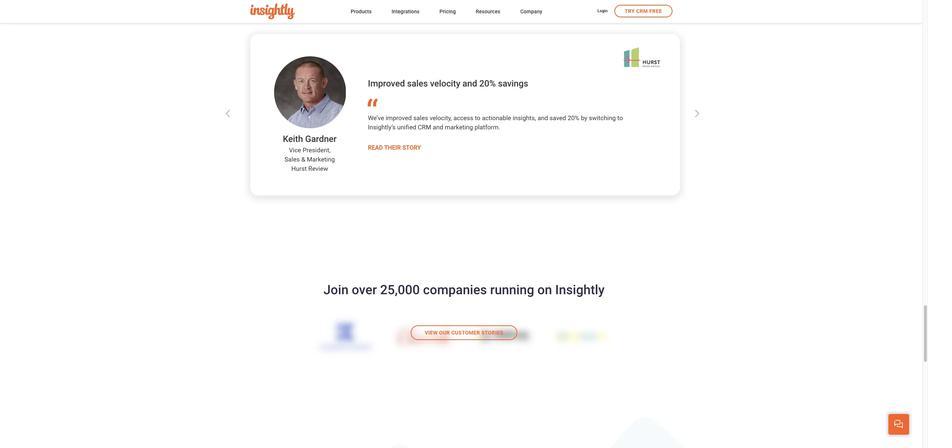 Task type: vqa. For each thing, say whether or not it's contained in the screenshot.
"with" in Customize around your unique KPIs so that your key metrics are visible at a glance Make decisions based on what's happening with your business in real time Get to a single source of truth for your business, save time on handoffs across teams, and create consistency Create up to 100 shareable dashboard cards on the Professional Plan and an unlimited number of cards on the Enterprise plan
no



Task type: describe. For each thing, give the bounding box(es) containing it.
login
[[598, 9, 608, 13]]

view our customer stories
[[425, 330, 503, 336]]

running
[[490, 283, 534, 298]]

marketing
[[445, 124, 473, 131]]

improved
[[386, 114, 412, 122]]

pricing
[[440, 8, 456, 14]]

insightly's
[[368, 124, 396, 131]]

company link
[[520, 7, 542, 17]]

free
[[649, 8, 662, 14]]

join over 25,000 companies running on insightly
[[324, 283, 605, 298]]

review
[[309, 165, 328, 173]]

velocity
[[430, 78, 461, 89]]

insightly logo image
[[250, 3, 295, 19]]

try crm free button
[[614, 5, 672, 17]]

try crm free
[[625, 8, 662, 14]]

view our customer stories link
[[289, 326, 639, 341]]

integrations link
[[392, 7, 420, 17]]

hurst
[[292, 165, 307, 173]]

view our customer stories button
[[411, 326, 517, 341]]

&
[[302, 156, 305, 163]]

2 vertical spatial and
[[433, 124, 444, 131]]

2 to from the left
[[618, 114, 623, 122]]

login link
[[598, 8, 608, 15]]

crm inside button
[[636, 8, 648, 14]]

resources link
[[476, 7, 500, 17]]

1 horizontal spatial and
[[463, 78, 477, 89]]

story
[[403, 144, 421, 152]]

products
[[351, 8, 372, 14]]

insightly
[[555, 283, 605, 298]]

actionable
[[482, 114, 511, 122]]

insights,
[[513, 114, 536, 122]]

company
[[520, 8, 542, 14]]

switching
[[589, 114, 616, 122]]



Task type: locate. For each thing, give the bounding box(es) containing it.
20% left savings
[[480, 78, 496, 89]]

1 to from the left
[[475, 114, 481, 122]]

try crm free link
[[614, 5, 672, 17]]

1 horizontal spatial 20%
[[568, 114, 580, 122]]

vice
[[289, 147, 301, 154]]

marketing
[[307, 156, 335, 163]]

1 horizontal spatial crm
[[636, 8, 648, 14]]

read their story
[[368, 144, 421, 152]]

quote orange image
[[368, 98, 379, 107]]

201105 hurst logo 2020 image
[[623, 47, 660, 67]]

20%
[[480, 78, 496, 89], [568, 114, 580, 122]]

keith gardner image
[[274, 56, 346, 128]]

keith
[[283, 134, 303, 144]]

and right 'velocity'
[[463, 78, 477, 89]]

1 vertical spatial crm
[[418, 124, 432, 131]]

view
[[425, 330, 438, 336]]

1 horizontal spatial to
[[618, 114, 623, 122]]

savings
[[498, 78, 529, 89]]

and
[[463, 78, 477, 89], [538, 114, 548, 122], [433, 124, 444, 131]]

companies
[[423, 283, 487, 298]]

and down velocity,
[[433, 124, 444, 131]]

0 vertical spatial sales
[[407, 78, 428, 89]]

bloomberg company logo image
[[320, 324, 372, 350], [399, 328, 451, 346], [478, 330, 530, 344], [557, 332, 608, 342]]

1 vertical spatial 20%
[[568, 114, 580, 122]]

improved
[[368, 78, 405, 89]]

2 horizontal spatial and
[[538, 114, 548, 122]]

join
[[324, 283, 349, 298]]

we've improved sales velocity, access to actionable insights, and saved 20% by switching to insightly's unified crm and marketing platform.
[[368, 114, 623, 131]]

sales inside we've improved sales velocity, access to actionable insights, and saved 20% by switching to insightly's unified crm and marketing platform.
[[414, 114, 428, 122]]

20% inside we've improved sales velocity, access to actionable insights, and saved 20% by switching to insightly's unified crm and marketing platform.
[[568, 114, 580, 122]]

stories
[[482, 330, 503, 336]]

crm
[[636, 8, 648, 14], [418, 124, 432, 131]]

0 horizontal spatial and
[[433, 124, 444, 131]]

products link
[[351, 7, 372, 17]]

0 vertical spatial 20%
[[480, 78, 496, 89]]

crm right unified
[[418, 124, 432, 131]]

0 horizontal spatial 20%
[[480, 78, 496, 89]]

sales left 'velocity'
[[407, 78, 428, 89]]

sales
[[407, 78, 428, 89], [414, 114, 428, 122]]

crm right try
[[636, 8, 648, 14]]

insightly logo link
[[250, 3, 339, 19]]

platform.
[[475, 124, 500, 131]]

over
[[352, 283, 377, 298]]

president,
[[303, 147, 331, 154]]

pricing link
[[440, 7, 456, 17]]

their
[[384, 144, 401, 152]]

gardner
[[305, 134, 337, 144]]

crm inside we've improved sales velocity, access to actionable insights, and saved 20% by switching to insightly's unified crm and marketing platform.
[[418, 124, 432, 131]]

20% left the by
[[568, 114, 580, 122]]

sales
[[285, 156, 300, 163]]

0 horizontal spatial crm
[[418, 124, 432, 131]]

0 vertical spatial and
[[463, 78, 477, 89]]

improved sales velocity and 20% savings
[[368, 78, 529, 89]]

sales up unified
[[414, 114, 428, 122]]

to right switching
[[618, 114, 623, 122]]

to
[[475, 114, 481, 122], [618, 114, 623, 122]]

1 vertical spatial and
[[538, 114, 548, 122]]

unified
[[397, 124, 417, 131]]

saved
[[550, 114, 566, 122]]

0 horizontal spatial to
[[475, 114, 481, 122]]

read their story link
[[368, 143, 421, 153]]

25,000
[[380, 283, 420, 298]]

read
[[368, 144, 383, 152]]

velocity,
[[430, 114, 452, 122]]

access
[[454, 114, 474, 122]]

by
[[581, 114, 588, 122]]

our
[[439, 330, 450, 336]]

0 vertical spatial crm
[[636, 8, 648, 14]]

keith gardner vice president, sales & marketing hurst review
[[283, 134, 337, 173]]

try
[[625, 8, 635, 14]]

to up "platform."
[[475, 114, 481, 122]]

customer
[[451, 330, 480, 336]]

we've
[[368, 114, 384, 122]]

and left saved
[[538, 114, 548, 122]]

integrations
[[392, 8, 420, 14]]

1 vertical spatial sales
[[414, 114, 428, 122]]

on
[[538, 283, 552, 298]]

resources
[[476, 8, 500, 14]]



